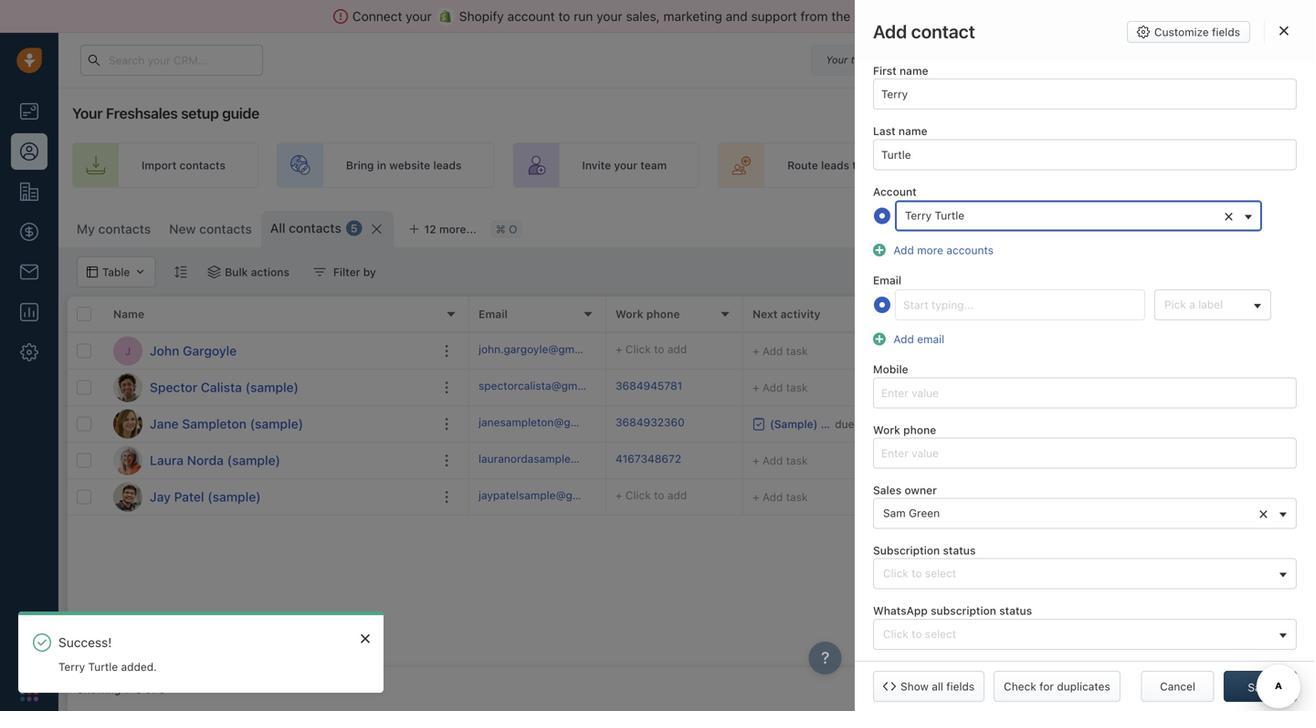 Task type: locate. For each thing, give the bounding box(es) containing it.
jaypatelsample@gmail.com + click to add
[[479, 489, 687, 502]]

cell
[[1017, 333, 1154, 369], [1154, 333, 1291, 369], [1291, 333, 1315, 369]]

3 task from the top
[[786, 454, 808, 467]]

website
[[389, 159, 430, 172]]

1 horizontal spatial leads
[[821, 159, 849, 172]]

j image for jay patel (sample)
[[113, 483, 142, 512]]

container_wx8msf4aqz5i3rn1 image inside filter by button
[[313, 266, 326, 279]]

sam green right container_wx8msf4aqz5i3rn1 image
[[1186, 491, 1242, 504]]

green up subscription status
[[909, 507, 940, 520]]

click to select down subscription status
[[883, 567, 956, 580]]

turtle for terry turtle added.
[[88, 661, 118, 673]]

terry down the success! in the bottom left of the page
[[58, 661, 85, 673]]

l image
[[113, 446, 142, 475]]

add inside button
[[894, 333, 914, 346]]

0 horizontal spatial green
[[909, 507, 940, 520]]

click to select for whatsapp
[[883, 628, 956, 641]]

status right subscription on the bottom right of the page
[[943, 544, 976, 557]]

1 vertical spatial fields
[[947, 680, 975, 693]]

1 vertical spatial work
[[873, 424, 900, 436]]

j image left jay in the left of the page
[[113, 483, 142, 512]]

status right subscription
[[999, 605, 1032, 618]]

press space to select this row. row containing 54
[[469, 370, 1315, 406]]

leads right route
[[821, 159, 849, 172]]

next
[[753, 308, 778, 321]]

0 horizontal spatial owner
[[905, 484, 937, 497]]

× for terry turtle
[[1224, 206, 1234, 225]]

Work phone text field
[[873, 438, 1297, 469]]

1 vertical spatial sales
[[873, 484, 902, 497]]

container_wx8msf4aqz5i3rn1 image inside customize table button
[[926, 220, 939, 233]]

import contacts down setup
[[142, 159, 226, 172]]

1 vertical spatial green
[[909, 507, 940, 520]]

connect your
[[352, 9, 432, 24]]

all contacts link
[[270, 219, 341, 237]]

phone up 37
[[903, 424, 936, 436]]

row group containing john gargoyle
[[68, 333, 469, 516]]

turtle up showing
[[88, 661, 118, 673]]

import down sales
[[1075, 220, 1110, 233]]

press space to select this row. row containing jay patel (sample)
[[68, 480, 469, 516]]

1 + add task from the top
[[753, 345, 808, 358]]

0 vertical spatial click to select button
[[873, 559, 1297, 590]]

12 more...
[[424, 223, 477, 236]]

select down whatsapp subscription status
[[925, 628, 956, 641]]

tags
[[1027, 308, 1052, 321]]

terry down account
[[905, 209, 932, 222]]

0 horizontal spatial fields
[[947, 680, 975, 693]]

contacts right new
[[199, 221, 252, 237]]

1 horizontal spatial green
[[1211, 491, 1242, 504]]

customize inside button
[[944, 220, 1000, 233]]

0 vertical spatial owner
[[1196, 308, 1229, 321]]

2 j image from the top
[[113, 483, 142, 512]]

add contact
[[1233, 220, 1297, 233]]

john.gargoyle@gmail.com
[[479, 343, 611, 356]]

add email link
[[889, 333, 945, 346]]

press space to select this row. row
[[68, 333, 469, 370], [469, 333, 1315, 370], [68, 370, 469, 406], [469, 370, 1315, 406], [68, 406, 469, 443], [469, 406, 1315, 443], [68, 443, 469, 480], [469, 443, 1315, 480], [68, 480, 469, 516], [469, 480, 1315, 516]]

1 horizontal spatial email
[[873, 274, 902, 287]]

add contact dialog
[[855, 0, 1315, 711]]

0 vertical spatial work phone
[[616, 308, 680, 321]]

whatsapp subscription status
[[873, 605, 1032, 618]]

1 vertical spatial 5
[[159, 683, 165, 696]]

j
[[125, 345, 131, 358]]

4167348672 link
[[616, 451, 681, 471]]

import down your freshsales setup guide
[[142, 159, 177, 172]]

email up score
[[873, 274, 902, 287]]

1 vertical spatial j image
[[113, 483, 142, 512]]

Mobile text field
[[873, 377, 1297, 409]]

name for first name
[[900, 64, 929, 77]]

click to select button for subscription status
[[873, 559, 1297, 590]]

task for 73
[[786, 345, 808, 358]]

customize fields
[[1155, 26, 1240, 38]]

1 horizontal spatial fields
[[1212, 26, 1240, 38]]

fields right all
[[947, 680, 975, 693]]

1 horizontal spatial team
[[893, 159, 919, 172]]

× left contact
[[1224, 206, 1234, 225]]

sam
[[1186, 491, 1208, 504], [883, 507, 906, 520]]

contacts right all
[[289, 221, 341, 236]]

click down "work phone" text box
[[1037, 491, 1062, 504]]

sam green down 18
[[883, 507, 940, 520]]

1 horizontal spatial your
[[826, 54, 848, 66]]

1 vertical spatial customize
[[944, 220, 1000, 233]]

select for subscription
[[925, 628, 956, 641]]

add down 4167348672 link
[[668, 489, 687, 502]]

1 horizontal spatial phone
[[903, 424, 936, 436]]

turtle for terry turtle
[[935, 209, 965, 222]]

phone element
[[11, 633, 47, 669]]

5 inside 'all contacts 5'
[[351, 222, 358, 235]]

2 + add task from the top
[[753, 381, 808, 394]]

click down whatsapp
[[883, 628, 909, 641]]

sales left the label
[[1164, 308, 1193, 321]]

1 horizontal spatial import contacts
[[1075, 220, 1159, 233]]

(sample) right sampleton
[[250, 416, 303, 432]]

0 horizontal spatial sales
[[873, 484, 902, 497]]

0 vertical spatial customize
[[1155, 26, 1209, 38]]

all contacts 5
[[270, 221, 358, 236]]

phone up "3684945781"
[[646, 308, 680, 321]]

import contacts inside import contacts link
[[142, 159, 226, 172]]

spectorcalista@gmail.com 3684945781
[[479, 379, 682, 392]]

contacts down the sequence
[[1113, 220, 1159, 233]]

1 vertical spatial phone
[[903, 424, 936, 436]]

terry
[[905, 209, 932, 222], [58, 661, 85, 673]]

import contacts down the sequence
[[1075, 220, 1159, 233]]

turtle inside add contact dialog
[[935, 209, 965, 222]]

spector calista (sample)
[[150, 380, 299, 395]]

press space to select this row. row containing john gargoyle
[[68, 333, 469, 370]]

1 j image from the top
[[113, 410, 142, 439]]

0 vertical spatial click to select
[[883, 567, 956, 580]]

1 horizontal spatial import
[[1075, 220, 1110, 233]]

4 + add task from the top
[[753, 491, 808, 504]]

task for 54
[[786, 381, 808, 394]]

grid
[[68, 297, 1315, 668]]

sam down 18
[[883, 507, 906, 520]]

container_wx8msf4aqz5i3rn1 image for customize table button
[[926, 220, 939, 233]]

terry inside add contact dialog
[[905, 209, 932, 222]]

37
[[890, 452, 907, 469]]

0 vertical spatial sam green
[[1186, 491, 1242, 504]]

subscription
[[931, 605, 996, 618]]

sales
[[1078, 159, 1105, 172]]

sam right container_wx8msf4aqz5i3rn1 image
[[1186, 491, 1208, 504]]

1 horizontal spatial customize
[[1155, 26, 1209, 38]]

added.
[[121, 661, 157, 673]]

1 task from the top
[[786, 345, 808, 358]]

j image
[[113, 410, 142, 439], [113, 483, 142, 512]]

1 vertical spatial your
[[72, 105, 103, 122]]

days
[[923, 54, 946, 66]]

leads inside route leads to your team link
[[821, 159, 849, 172]]

sam inside add contact dialog
[[883, 507, 906, 520]]

0 vertical spatial work
[[616, 308, 644, 321]]

0 vertical spatial fields
[[1212, 26, 1240, 38]]

1 horizontal spatial in
[[898, 54, 907, 66]]

click down subscription on the bottom right of the page
[[883, 567, 909, 580]]

your left the freshsales
[[72, 105, 103, 122]]

(sample) down laura norda (sample) "link"
[[208, 490, 261, 505]]

(sample) right calista
[[245, 380, 299, 395]]

your left 'trial' on the top right
[[826, 54, 848, 66]]

2 row group from the left
[[469, 333, 1315, 516]]

3 + add task from the top
[[753, 454, 808, 467]]

bulk actions button
[[196, 257, 301, 288]]

in left the 21
[[898, 54, 907, 66]]

sales inside add contact dialog
[[873, 484, 902, 497]]

0 vertical spatial green
[[1211, 491, 1242, 504]]

name right the first
[[900, 64, 929, 77]]

4 task from the top
[[786, 491, 808, 504]]

1 vertical spatial select
[[925, 628, 956, 641]]

j image for jane sampleton (sample)
[[113, 410, 142, 439]]

select down subscription status
[[925, 567, 956, 580]]

work up 37
[[873, 424, 900, 436]]

work up 'john.gargoyle@gmail.com + click to add'
[[616, 308, 644, 321]]

1 row group from the left
[[68, 333, 469, 516]]

0 vertical spatial import
[[142, 159, 177, 172]]

1 horizontal spatial sam green
[[1186, 491, 1242, 504]]

sales inside grid
[[1164, 308, 1193, 321]]

0 vertical spatial in
[[898, 54, 907, 66]]

0 vertical spatial terry
[[905, 209, 932, 222]]

1 vertical spatial name
[[899, 125, 928, 138]]

showing 1–5 of 5
[[77, 683, 165, 696]]

0 vertical spatial j image
[[113, 410, 142, 439]]

create sales sequence
[[1040, 159, 1159, 172]]

3684945781 link
[[616, 378, 682, 397]]

0 horizontal spatial terry
[[58, 661, 85, 673]]

customize up what's new icon
[[1155, 26, 1209, 38]]

1 horizontal spatial turtle
[[935, 209, 965, 222]]

0 vertical spatial ×
[[1224, 206, 1234, 225]]

1 horizontal spatial work phone
[[873, 424, 936, 436]]

john.gargoyle@gmail.com link
[[479, 341, 611, 361]]

0 horizontal spatial email
[[479, 308, 508, 321]]

run
[[574, 9, 593, 24]]

customize inside button
[[1155, 26, 1209, 38]]

s image
[[113, 373, 142, 402]]

jaypatelsample@gmail.com
[[479, 489, 619, 502]]

your for your trial ends in 21 days
[[826, 54, 848, 66]]

fields
[[1212, 26, 1240, 38], [947, 680, 975, 693]]

more...
[[439, 223, 477, 236]]

your right the connect
[[406, 9, 432, 24]]

bring
[[346, 159, 374, 172]]

1 vertical spatial import
[[1075, 220, 1110, 233]]

1 vertical spatial in
[[377, 159, 386, 172]]

owner right a
[[1196, 308, 1229, 321]]

2 click to select button from the top
[[873, 619, 1297, 650]]

0 vertical spatial import contacts
[[142, 159, 226, 172]]

by
[[363, 266, 376, 279]]

press space to select this row. row containing laura norda (sample)
[[68, 443, 469, 480]]

0 horizontal spatial 5
[[159, 683, 165, 696]]

turtle up add more accounts
[[935, 209, 965, 222]]

0 horizontal spatial sam
[[883, 507, 906, 520]]

0 vertical spatial your
[[826, 54, 848, 66]]

name for last name
[[899, 125, 928, 138]]

all
[[932, 680, 943, 693]]

1 vertical spatial sam green
[[883, 507, 940, 520]]

john.gargoyle@gmail.com + click to add
[[479, 343, 687, 356]]

3684932360
[[616, 416, 685, 429]]

0 vertical spatial email
[[873, 274, 902, 287]]

your up account
[[866, 159, 890, 172]]

2 select from the top
[[925, 628, 956, 641]]

1 vertical spatial status
[[999, 605, 1032, 618]]

1 vertical spatial import contacts
[[1075, 220, 1159, 233]]

add for 73
[[668, 343, 687, 356]]

green right container_wx8msf4aqz5i3rn1 image
[[1211, 491, 1242, 504]]

contact
[[911, 21, 975, 42]]

import
[[142, 159, 177, 172], [1075, 220, 1110, 233]]

0 horizontal spatial team
[[641, 159, 667, 172]]

sam green inside press space to select this row. "row"
[[1186, 491, 1242, 504]]

0 vertical spatial name
[[900, 64, 929, 77]]

1 click to select button from the top
[[873, 559, 1297, 590]]

0 vertical spatial sam
[[1186, 491, 1208, 504]]

1 horizontal spatial sales owner
[[1164, 308, 1229, 321]]

team
[[641, 159, 667, 172], [893, 159, 919, 172]]

work phone up "3684945781"
[[616, 308, 680, 321]]

sales down 37
[[873, 484, 902, 497]]

patel
[[174, 490, 204, 505]]

filter by
[[333, 266, 376, 279]]

work phone up 37
[[873, 424, 936, 436]]

import inside import contacts link
[[142, 159, 177, 172]]

owner down 37
[[905, 484, 937, 497]]

lauranordasample@gmail.com
[[479, 452, 634, 465]]

team up account
[[893, 159, 919, 172]]

press space to select this row. row containing spector calista (sample)
[[68, 370, 469, 406]]

0 horizontal spatial import contacts
[[142, 159, 226, 172]]

save
[[1248, 681, 1273, 694]]

jaypatelsample@gmail.com link
[[479, 488, 619, 507]]

add up "3684945781"
[[668, 343, 687, 356]]

0 horizontal spatial phone
[[646, 308, 680, 321]]

⌘ o
[[496, 223, 517, 236]]

+
[[616, 343, 623, 356], [753, 345, 760, 358], [753, 381, 760, 394], [753, 454, 760, 467], [616, 489, 623, 502], [1027, 491, 1034, 504], [753, 491, 760, 504]]

account
[[507, 9, 555, 24]]

customize up accounts in the top of the page
[[944, 220, 1000, 233]]

invite
[[582, 159, 611, 172]]

add more accounts button
[[873, 242, 999, 259]]

of
[[145, 683, 156, 696]]

1 click to select from the top
[[883, 567, 956, 580]]

1 horizontal spatial 5
[[351, 222, 358, 235]]

0 horizontal spatial leads
[[433, 159, 462, 172]]

0 vertical spatial turtle
[[935, 209, 965, 222]]

import inside 'import contacts' button
[[1075, 220, 1110, 233]]

create
[[1040, 159, 1075, 172]]

import contacts inside button
[[1075, 220, 1159, 233]]

0 horizontal spatial sales owner
[[873, 484, 937, 497]]

× right container_wx8msf4aqz5i3rn1 image
[[1259, 503, 1269, 523]]

0 vertical spatial 5
[[351, 222, 358, 235]]

1 vertical spatial click to select
[[883, 628, 956, 641]]

click to select button down + click to add on the right of the page
[[873, 559, 1297, 590]]

j image left jane
[[113, 410, 142, 439]]

green inside add contact dialog
[[909, 507, 940, 520]]

5 up filter by
[[351, 222, 358, 235]]

work inside grid
[[616, 308, 644, 321]]

2 leads from the left
[[821, 159, 849, 172]]

18
[[890, 488, 906, 506]]

fields left close image
[[1212, 26, 1240, 38]]

0 horizontal spatial import
[[142, 159, 177, 172]]

john gargoyle link
[[150, 342, 237, 360]]

trial
[[851, 54, 869, 66]]

import contacts
[[142, 159, 226, 172], [1075, 220, 1159, 233]]

terry for terry turtle added.
[[58, 661, 85, 673]]

(sample) inside "link"
[[227, 453, 280, 468]]

0 vertical spatial status
[[943, 544, 976, 557]]

janesampleton@gmail.com
[[479, 416, 617, 429]]

1 horizontal spatial ×
[[1259, 503, 1269, 523]]

4167348672
[[616, 452, 681, 465]]

container_wx8msf4aqz5i3rn1 image
[[926, 220, 939, 233], [208, 266, 220, 279], [313, 266, 326, 279], [753, 418, 765, 431]]

add email button
[[873, 331, 950, 348]]

in right bring in the left top of the page
[[377, 159, 386, 172]]

0 vertical spatial sales
[[1164, 308, 1193, 321]]

owner inside grid
[[1196, 308, 1229, 321]]

lauranordasample@gmail.com link
[[479, 451, 634, 471]]

mobile
[[873, 363, 908, 376]]

0 horizontal spatial your
[[72, 105, 103, 122]]

2 click to select from the top
[[883, 628, 956, 641]]

1 leads from the left
[[433, 159, 462, 172]]

0 horizontal spatial work
[[616, 308, 644, 321]]

0 horizontal spatial sam green
[[883, 507, 940, 520]]

phone
[[646, 308, 680, 321], [903, 424, 936, 436]]

team right invite
[[641, 159, 667, 172]]

Last name text field
[[873, 139, 1297, 170]]

press space to select this row. row containing 18
[[469, 480, 1315, 516]]

container_wx8msf4aqz5i3rn1 image
[[1168, 491, 1181, 504]]

subscription status
[[873, 544, 976, 557]]

click to select down whatsapp
[[883, 628, 956, 641]]

1 vertical spatial ×
[[1259, 503, 1269, 523]]

name right the last at top
[[899, 125, 928, 138]]

1 vertical spatial click to select button
[[873, 619, 1297, 650]]

contacts inside button
[[1113, 220, 1159, 233]]

press space to select this row. row containing 73
[[469, 333, 1315, 370]]

your
[[826, 54, 848, 66], [72, 105, 103, 122]]

save button
[[1224, 671, 1297, 702]]

1 vertical spatial turtle
[[88, 661, 118, 673]]

0 horizontal spatial turtle
[[88, 661, 118, 673]]

press space to select this row. row containing jane sampleton (sample)
[[68, 406, 469, 443]]

1 vertical spatial sam
[[883, 507, 906, 520]]

bulk
[[225, 266, 248, 279]]

1 horizontal spatial terry
[[905, 209, 932, 222]]

cancel
[[1160, 680, 1196, 693]]

0 horizontal spatial ×
[[1224, 206, 1234, 225]]

duplicates
[[1057, 680, 1110, 693]]

row group
[[68, 333, 469, 516], [469, 333, 1315, 516]]

email up john.gargoyle@gmail.com on the top of page
[[479, 308, 508, 321]]

2 task from the top
[[786, 381, 808, 394]]

5 right of
[[159, 683, 165, 696]]

showing
[[77, 683, 121, 696]]

container_wx8msf4aqz5i3rn1 image for the bulk actions button
[[208, 266, 220, 279]]

container_wx8msf4aqz5i3rn1 image inside the bulk actions button
[[208, 266, 220, 279]]

in
[[898, 54, 907, 66], [377, 159, 386, 172]]

(sample) down jane sampleton (sample) link
[[227, 453, 280, 468]]

laura norda (sample)
[[150, 453, 280, 468]]

1 horizontal spatial owner
[[1196, 308, 1229, 321]]

import contacts group
[[1050, 211, 1199, 242]]

click down 4167348672 link
[[626, 489, 651, 502]]

1 vertical spatial terry
[[58, 661, 85, 673]]

0 horizontal spatial customize
[[944, 220, 1000, 233]]

leads right website
[[433, 159, 462, 172]]

1 horizontal spatial sales
[[1164, 308, 1193, 321]]

1 vertical spatial sales owner
[[873, 484, 937, 497]]

for
[[1040, 680, 1054, 693]]

1 horizontal spatial sam
[[1186, 491, 1208, 504]]

1 vertical spatial work phone
[[873, 424, 936, 436]]

1 select from the top
[[925, 567, 956, 580]]

1 vertical spatial owner
[[905, 484, 937, 497]]

new contacts button
[[160, 211, 261, 248], [169, 221, 252, 237]]

(sample) for jay patel (sample)
[[208, 490, 261, 505]]

1 horizontal spatial work
[[873, 424, 900, 436]]

show all fields button
[[873, 671, 985, 702]]

0 vertical spatial select
[[925, 567, 956, 580]]

+ add task for 37
[[753, 454, 808, 467]]

click to select button up duplicates
[[873, 619, 1297, 650]]



Task type: vqa. For each thing, say whether or not it's contained in the screenshot.
Possible to the left
no



Task type: describe. For each thing, give the bounding box(es) containing it.
jay patel (sample) link
[[150, 488, 261, 506]]

2 cell from the left
[[1154, 333, 1291, 369]]

fields inside customize fields button
[[1212, 26, 1240, 38]]

terry for terry turtle
[[905, 209, 932, 222]]

all
[[270, 221, 285, 236]]

from
[[801, 9, 828, 24]]

2 team from the left
[[893, 159, 919, 172]]

ends
[[872, 54, 895, 66]]

new
[[169, 221, 196, 237]]

customize for customize fields
[[1155, 26, 1209, 38]]

1 cell from the left
[[1017, 333, 1154, 369]]

customize table button
[[915, 211, 1041, 242]]

12 more... button
[[399, 216, 487, 242]]

fields inside 'show all fields' button
[[947, 680, 975, 693]]

customize for customize table
[[944, 220, 1000, 233]]

× for sam green
[[1259, 503, 1269, 523]]

the
[[832, 9, 851, 24]]

sam inside press space to select this row. "row"
[[1186, 491, 1208, 504]]

jane
[[150, 416, 179, 432]]

invite your team link
[[513, 142, 700, 188]]

terry turtle added.
[[58, 661, 157, 673]]

pick a label button
[[1154, 289, 1271, 321]]

(sample) for spector calista (sample)
[[245, 380, 299, 395]]

success!
[[58, 635, 112, 650]]

laura norda (sample) link
[[150, 452, 280, 470]]

phone inside add contact dialog
[[903, 424, 936, 436]]

0 vertical spatial phone
[[646, 308, 680, 321]]

close image
[[1280, 26, 1289, 36]]

what's new image
[[1185, 53, 1197, 66]]

click to select for subscription
[[883, 567, 956, 580]]

bulk actions
[[225, 266, 289, 279]]

john gargoyle
[[150, 343, 237, 358]]

work phone inside add contact dialog
[[873, 424, 936, 436]]

set up link
[[1210, 142, 1315, 188]]

select for status
[[925, 567, 956, 580]]

3 cell from the left
[[1291, 333, 1315, 369]]

check for duplicates
[[1004, 680, 1110, 693]]

your right run at the top left of page
[[597, 9, 623, 24]]

actions
[[251, 266, 289, 279]]

pick
[[1165, 298, 1186, 311]]

jane sampleton (sample) link
[[150, 415, 303, 433]]

contact
[[1257, 220, 1297, 233]]

import contacts for 'import contacts' button
[[1075, 220, 1159, 233]]

+ click to add
[[1027, 491, 1098, 504]]

press space to select this row. row containing 37
[[469, 443, 1315, 480]]

send email image
[[1144, 55, 1157, 67]]

+ add task for 73
[[753, 345, 808, 358]]

(sample) for laura norda (sample)
[[227, 453, 280, 468]]

first
[[873, 64, 897, 77]]

1 vertical spatial email
[[479, 308, 508, 321]]

import contacts button
[[1050, 211, 1168, 242]]

email inside add contact dialog
[[873, 274, 902, 287]]

phone image
[[20, 642, 38, 660]]

guide
[[222, 105, 259, 122]]

click to select button for whatsapp subscription status
[[873, 619, 1297, 650]]

grid containing 73
[[68, 297, 1315, 668]]

customize fields button
[[1127, 21, 1250, 43]]

task for 37
[[786, 454, 808, 467]]

route leads to your team
[[787, 159, 919, 172]]

calista
[[201, 380, 242, 395]]

show all fields
[[901, 680, 975, 693]]

next activity
[[753, 308, 821, 321]]

73
[[890, 342, 907, 359]]

0 horizontal spatial work phone
[[616, 308, 680, 321]]

support
[[751, 9, 797, 24]]

0 vertical spatial sales owner
[[1164, 308, 1229, 321]]

janesampleton@gmail.com link
[[479, 415, 617, 434]]

your trial ends in 21 days
[[826, 54, 946, 66]]

+ add task for 18
[[753, 491, 808, 504]]

import for 'import contacts' button
[[1075, 220, 1110, 233]]

accounts
[[947, 244, 994, 257]]

spector calista (sample) link
[[150, 379, 299, 397]]

46
[[890, 415, 908, 433]]

name
[[113, 308, 144, 321]]

(sample) for jane sampleton (sample)
[[250, 416, 303, 432]]

container_wx8msf4aqz5i3rn1 image for filter by button
[[313, 266, 326, 279]]

close image
[[361, 634, 370, 644]]

add down "work phone" text box
[[1079, 491, 1098, 504]]

press space to select this row. row containing 46
[[469, 406, 1315, 443]]

jane sampleton (sample)
[[150, 416, 303, 432]]

sales,
[[626, 9, 660, 24]]

1 horizontal spatial status
[[999, 605, 1032, 618]]

filter
[[333, 266, 360, 279]]

janesampleton@gmail.com 3684932360
[[479, 416, 685, 429]]

import contacts for import contacts link
[[142, 159, 226, 172]]

marketing
[[663, 9, 722, 24]]

freshworks switcher image
[[20, 683, 38, 702]]

owner inside add contact dialog
[[905, 484, 937, 497]]

Search your CRM... text field
[[80, 45, 263, 76]]

Start typing... email field
[[895, 289, 1145, 321]]

⌘
[[496, 223, 506, 236]]

setup
[[181, 105, 219, 122]]

check for duplicates button
[[994, 671, 1121, 702]]

click up "3684945781"
[[626, 343, 651, 356]]

task for 18
[[786, 491, 808, 504]]

bring in website leads
[[346, 159, 462, 172]]

name row
[[68, 297, 469, 333]]

whatsapp
[[873, 605, 928, 618]]

import for import contacts link
[[142, 159, 177, 172]]

work inside add contact dialog
[[873, 424, 900, 436]]

first name
[[873, 64, 929, 77]]

pick a label
[[1165, 298, 1223, 311]]

0 horizontal spatial status
[[943, 544, 976, 557]]

add contact
[[873, 21, 975, 42]]

1 team from the left
[[641, 159, 667, 172]]

green inside press space to select this row. "row"
[[1211, 491, 1242, 504]]

contacts down setup
[[180, 159, 226, 172]]

cancel button
[[1141, 671, 1214, 702]]

your right invite
[[614, 159, 638, 172]]

email
[[917, 333, 945, 346]]

gargoyle
[[183, 343, 237, 358]]

explore plans
[[980, 53, 1051, 66]]

a
[[1189, 298, 1195, 311]]

row group containing 73
[[469, 333, 1315, 516]]

bring in website leads link
[[277, 142, 495, 188]]

add
[[873, 21, 907, 42]]

last name
[[873, 125, 928, 138]]

jay
[[150, 490, 171, 505]]

score
[[890, 308, 921, 321]]

last
[[873, 125, 896, 138]]

First name text field
[[873, 79, 1297, 110]]

sales owner inside add contact dialog
[[873, 484, 937, 497]]

o
[[509, 223, 517, 236]]

add for 18
[[668, 489, 687, 502]]

shopify
[[459, 9, 504, 24]]

set
[[1280, 159, 1297, 172]]

54
[[890, 379, 908, 396]]

add contact button
[[1208, 211, 1306, 242]]

contacts right "my"
[[98, 221, 151, 237]]

0 horizontal spatial in
[[377, 159, 386, 172]]

leads inside bring in website leads link
[[433, 159, 462, 172]]

check
[[1004, 680, 1037, 693]]

3684932360 link
[[616, 415, 685, 434]]

laura
[[150, 453, 184, 468]]

invite your team
[[582, 159, 667, 172]]

+ add task for 54
[[753, 381, 808, 394]]

add email
[[894, 333, 945, 346]]

route leads to your team link
[[718, 142, 952, 188]]

create sales sequence link
[[970, 142, 1192, 188]]

sam green inside add contact dialog
[[883, 507, 940, 520]]

your for your freshsales setup guide
[[72, 105, 103, 122]]

3684945781
[[616, 379, 682, 392]]

connect
[[352, 9, 402, 24]]



